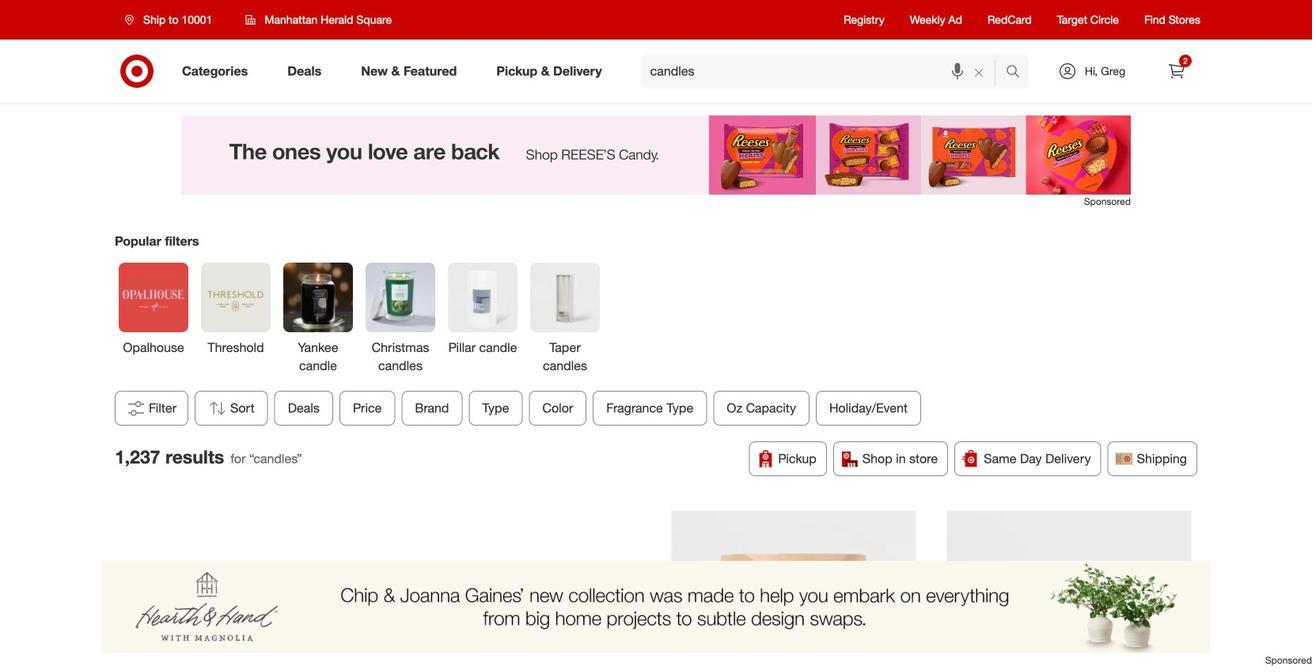 Task type: describe. For each thing, give the bounding box(es) containing it.
What can we help you find? suggestions appear below search field
[[641, 54, 1010, 89]]



Task type: vqa. For each thing, say whether or not it's contained in the screenshot.
Advertisement 'element' to the top
yes



Task type: locate. For each thing, give the bounding box(es) containing it.
tinted glass lavender + eucalyptus jar candle light pink - threshold™ image
[[672, 511, 916, 671], [672, 511, 916, 671]]

glade candles - vanilla caramel twist - 6.8oz/2ct image
[[396, 511, 641, 671], [396, 511, 641, 671]]

0 vertical spatial advertisement element
[[181, 116, 1131, 195]]

glade two pack candles clean linen - 6.8oz/2ct image
[[121, 511, 365, 671], [121, 511, 365, 671]]

wood lidded glass wellness calm candle - threshold™ image
[[947, 511, 1192, 671], [947, 511, 1192, 671]]

advertisement element
[[181, 116, 1131, 195], [0, 561, 1313, 654]]

1 vertical spatial advertisement element
[[0, 561, 1313, 654]]



